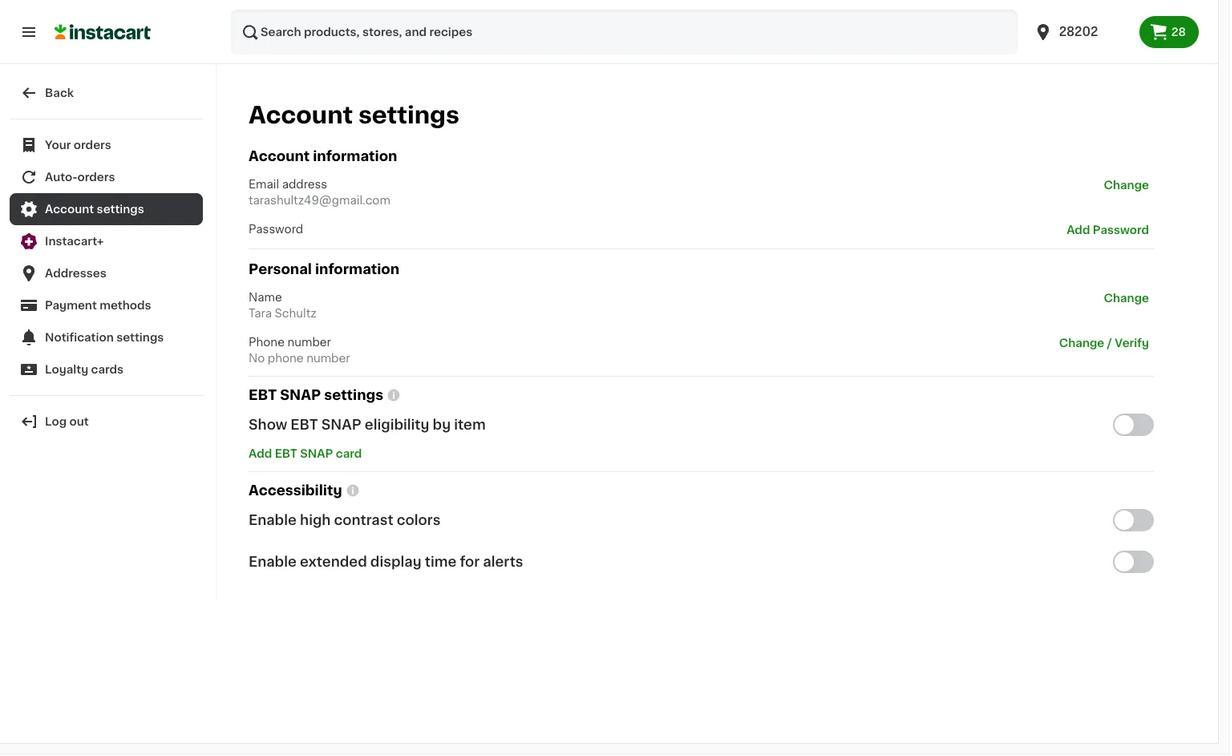 Task type: locate. For each thing, give the bounding box(es) containing it.
methods
[[100, 300, 151, 311]]

orders inside 'link'
[[77, 172, 115, 183]]

1 vertical spatial snap
[[322, 419, 362, 432]]

colors
[[397, 515, 441, 527]]

add for add password
[[1067, 225, 1091, 236]]

change for personal information
[[1104, 293, 1150, 304]]

your orders
[[45, 140, 111, 151]]

1 horizontal spatial add
[[1067, 225, 1091, 236]]

enable for enable high contrast colors
[[249, 515, 297, 527]]

1 vertical spatial change button
[[1100, 290, 1155, 308]]

log out
[[45, 416, 89, 428]]

out
[[69, 416, 89, 428]]

change button up add password at right
[[1100, 177, 1155, 194]]

0 horizontal spatial account settings
[[45, 204, 144, 215]]

information for personal information
[[315, 263, 400, 276]]

28202 button
[[1024, 10, 1140, 55], [1034, 10, 1130, 55]]

/
[[1108, 338, 1113, 349]]

0 vertical spatial orders
[[74, 140, 111, 151]]

1 horizontal spatial account settings
[[249, 104, 460, 127]]

enable left extended
[[249, 556, 297, 569]]

by
[[433, 419, 451, 432]]

ebt up add ebt snap card 'link'
[[291, 419, 318, 432]]

password
[[249, 224, 303, 235], [1093, 225, 1150, 236]]

eligibility
[[365, 419, 430, 432]]

information
[[313, 150, 397, 163], [315, 263, 400, 276]]

auto-orders
[[45, 172, 115, 183]]

information for account information
[[313, 150, 397, 163]]

auto-
[[45, 172, 77, 183]]

0 vertical spatial add
[[1067, 225, 1091, 236]]

add
[[1067, 225, 1091, 236], [249, 449, 272, 460]]

ebt for add
[[275, 449, 298, 460]]

1 vertical spatial ebt
[[291, 419, 318, 432]]

account settings link
[[10, 193, 203, 225]]

settings
[[359, 104, 460, 127], [97, 204, 144, 215], [116, 332, 164, 343], [324, 389, 384, 402]]

schultz
[[275, 308, 317, 320]]

change / verify button
[[1055, 335, 1155, 353]]

enable for enable extended display time for alerts
[[249, 556, 297, 569]]

card
[[336, 449, 362, 460]]

time
[[425, 556, 457, 569]]

ebt up show
[[249, 389, 277, 402]]

snap for show ebt snap eligibility by item
[[322, 419, 362, 432]]

add inside button
[[1067, 225, 1091, 236]]

0 vertical spatial information
[[313, 150, 397, 163]]

2 vertical spatial ebt
[[275, 449, 298, 460]]

number
[[288, 337, 331, 348], [307, 353, 350, 365]]

instacart+
[[45, 236, 104, 247]]

number up ebt snap settings
[[307, 353, 350, 365]]

orders up account settings link
[[77, 172, 115, 183]]

2 vertical spatial change
[[1060, 338, 1105, 349]]

change button
[[1100, 177, 1155, 194], [1100, 290, 1155, 308]]

snap up card
[[322, 419, 362, 432]]

number up phone at the top of page
[[288, 337, 331, 348]]

orders
[[74, 140, 111, 151], [77, 172, 115, 183]]

1 vertical spatial account settings
[[45, 204, 144, 215]]

cards
[[91, 364, 124, 376]]

1 28202 button from the left
[[1024, 10, 1140, 55]]

ebt down show
[[275, 449, 298, 460]]

add ebt snap card link
[[249, 449, 362, 460]]

0 vertical spatial enable
[[249, 515, 297, 527]]

addresses
[[45, 268, 107, 279]]

0 vertical spatial account settings
[[249, 104, 460, 127]]

item
[[454, 419, 486, 432]]

1 change button from the top
[[1100, 177, 1155, 194]]

2 vertical spatial snap
[[300, 449, 333, 460]]

1 horizontal spatial password
[[1093, 225, 1150, 236]]

1 vertical spatial change
[[1104, 293, 1150, 304]]

loyalty
[[45, 364, 88, 376]]

change
[[1104, 180, 1150, 191], [1104, 293, 1150, 304], [1060, 338, 1105, 349]]

change button up verify
[[1100, 290, 1155, 308]]

account settings down auto-orders 'link'
[[45, 204, 144, 215]]

2 vertical spatial account
[[45, 204, 94, 215]]

personal
[[249, 263, 312, 276]]

1 vertical spatial add
[[249, 449, 272, 460]]

tarashultz49@gmail.com
[[249, 195, 391, 206]]

tara
[[249, 308, 272, 320]]

0 vertical spatial snap
[[280, 389, 321, 402]]

account settings
[[249, 104, 460, 127], [45, 204, 144, 215]]

orders up auto-orders
[[74, 140, 111, 151]]

account settings up account information
[[249, 104, 460, 127]]

change left /
[[1060, 338, 1105, 349]]

information up "schultz"
[[315, 263, 400, 276]]

0 vertical spatial change button
[[1100, 177, 1155, 194]]

2 28202 button from the left
[[1034, 10, 1130, 55]]

contrast
[[334, 515, 394, 527]]

change up add password at right
[[1104, 180, 1150, 191]]

snap left card
[[300, 449, 333, 460]]

snap down phone at the top of page
[[280, 389, 321, 402]]

2 enable from the top
[[249, 556, 297, 569]]

None search field
[[231, 10, 1018, 55]]

payment methods link
[[10, 290, 203, 322]]

snap
[[280, 389, 321, 402], [322, 419, 362, 432], [300, 449, 333, 460]]

name tara schultz
[[249, 292, 317, 320]]

1 vertical spatial account
[[249, 150, 310, 163]]

2 change button from the top
[[1100, 290, 1155, 308]]

change / verify
[[1060, 338, 1150, 349]]

1 vertical spatial enable
[[249, 556, 297, 569]]

0 horizontal spatial add
[[249, 449, 272, 460]]

change up verify
[[1104, 293, 1150, 304]]

information up email address tarashultz49@gmail.com
[[313, 150, 397, 163]]

account up instacart+
[[45, 204, 94, 215]]

account up account information
[[249, 104, 353, 127]]

enable down accessibility
[[249, 515, 297, 527]]

ebt
[[249, 389, 277, 402], [291, 419, 318, 432], [275, 449, 298, 460]]

1 vertical spatial orders
[[77, 172, 115, 183]]

accessibility
[[249, 485, 342, 498]]

account
[[249, 104, 353, 127], [249, 150, 310, 163], [45, 204, 94, 215]]

0 vertical spatial ebt
[[249, 389, 277, 402]]

0 vertical spatial change
[[1104, 180, 1150, 191]]

account up the "email" at the left top
[[249, 150, 310, 163]]

1 vertical spatial information
[[315, 263, 400, 276]]

enable
[[249, 515, 297, 527], [249, 556, 297, 569]]

1 enable from the top
[[249, 515, 297, 527]]

auto-orders link
[[10, 161, 203, 193]]



Task type: describe. For each thing, give the bounding box(es) containing it.
notification settings
[[45, 332, 164, 343]]

no
[[249, 353, 265, 365]]

password inside button
[[1093, 225, 1150, 236]]

notification settings link
[[10, 322, 203, 354]]

add for add ebt snap card
[[249, 449, 272, 460]]

add password button
[[1062, 222, 1155, 239]]

payment
[[45, 300, 97, 311]]

instacart+ link
[[10, 225, 203, 258]]

show ebt snap eligibility by item
[[249, 419, 486, 432]]

orders for your orders
[[74, 140, 111, 151]]

snap for add ebt snap card
[[300, 449, 333, 460]]

log out link
[[10, 406, 203, 438]]

back link
[[10, 77, 203, 109]]

email
[[249, 179, 279, 190]]

0 vertical spatial account
[[249, 104, 353, 127]]

personal information
[[249, 263, 400, 276]]

for
[[460, 556, 480, 569]]

your
[[45, 140, 71, 151]]

ebt for show
[[291, 419, 318, 432]]

settings inside 'link'
[[116, 332, 164, 343]]

email address tarashultz49@gmail.com
[[249, 179, 391, 206]]

ebt snap settings
[[249, 389, 384, 402]]

payment methods
[[45, 300, 151, 311]]

your orders link
[[10, 129, 203, 161]]

loyalty cards link
[[10, 354, 203, 386]]

28202
[[1060, 26, 1099, 38]]

instacart logo image
[[55, 22, 151, 42]]

enable extended display time for alerts
[[249, 556, 524, 569]]

orders for auto-orders
[[77, 172, 115, 183]]

address
[[282, 179, 328, 190]]

Search field
[[231, 10, 1018, 55]]

enable high contrast colors
[[249, 515, 441, 527]]

verify
[[1115, 338, 1150, 349]]

28
[[1172, 26, 1187, 38]]

notification
[[45, 332, 114, 343]]

0 horizontal spatial password
[[249, 224, 303, 235]]

phone
[[249, 337, 285, 348]]

change for account information
[[1104, 180, 1150, 191]]

addresses link
[[10, 258, 203, 290]]

28 button
[[1140, 16, 1200, 48]]

1 vertical spatial number
[[307, 353, 350, 365]]

change button for personal information
[[1100, 290, 1155, 308]]

change button for account information
[[1100, 177, 1155, 194]]

extended
[[300, 556, 367, 569]]

name
[[249, 292, 282, 304]]

alerts
[[483, 556, 524, 569]]

account information
[[249, 150, 397, 163]]

log
[[45, 416, 67, 428]]

display
[[371, 556, 422, 569]]

high
[[300, 515, 331, 527]]

back
[[45, 87, 74, 99]]

0 vertical spatial number
[[288, 337, 331, 348]]

add ebt snap card
[[249, 449, 362, 460]]

phone number no phone number
[[249, 337, 350, 365]]

add password
[[1067, 225, 1150, 236]]

phone
[[268, 353, 304, 365]]

show
[[249, 419, 287, 432]]

loyalty cards
[[45, 364, 124, 376]]



Task type: vqa. For each thing, say whether or not it's contained in the screenshot.
"Show"
yes



